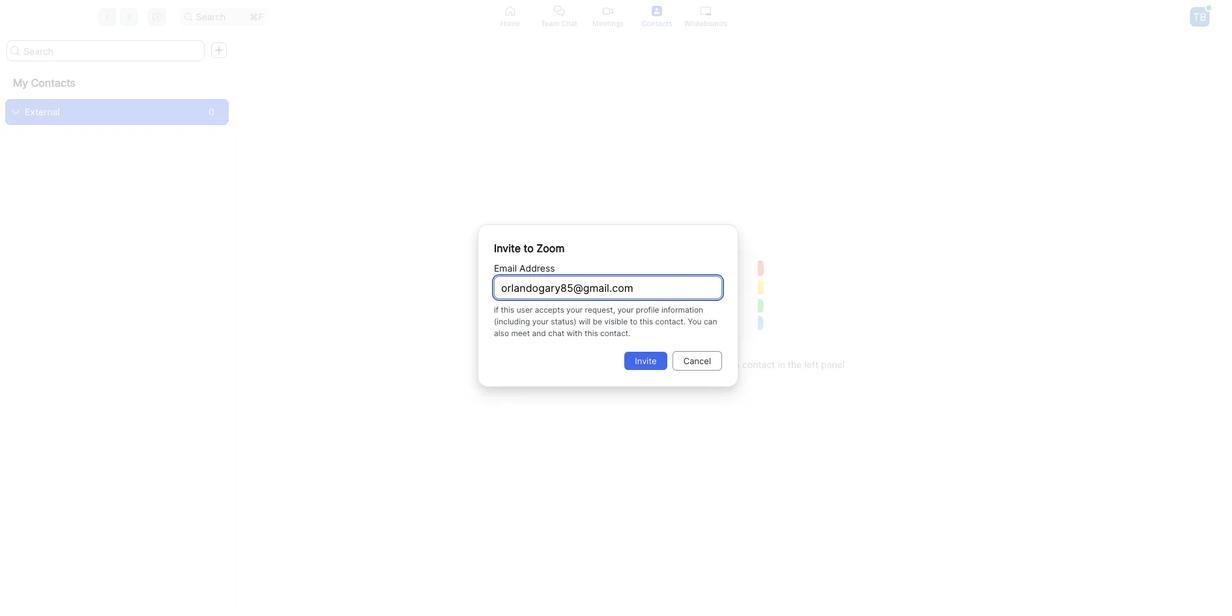 Task type: locate. For each thing, give the bounding box(es) containing it.
contact. down information
[[655, 317, 686, 327]]

your up visible
[[617, 305, 634, 315]]

profile
[[636, 305, 659, 315]]

to inside dialog
[[524, 242, 534, 255]]

0 horizontal spatial to
[[524, 242, 534, 255]]

0 vertical spatial contacts
[[642, 19, 672, 28]]

search
[[196, 11, 226, 22]]

also
[[494, 328, 509, 338]]

team
[[541, 19, 559, 28]]

this down profile
[[640, 317, 653, 327]]

0 horizontal spatial this
[[501, 305, 514, 315]]

invite button
[[625, 352, 667, 370]]

2 horizontal spatial this
[[640, 317, 653, 327]]

contacts up external
[[31, 76, 76, 89]]

your
[[566, 305, 583, 315], [617, 305, 634, 315], [532, 317, 549, 327]]

chat
[[561, 19, 578, 28]]

my contacts tree
[[0, 66, 234, 125]]

your up and
[[532, 317, 549, 327]]

whiteboard small image
[[701, 6, 711, 16], [701, 6, 711, 16]]

if
[[494, 305, 499, 315]]

0 vertical spatial invite
[[494, 242, 521, 255]]

email address
[[494, 263, 555, 274]]

team chat
[[541, 19, 578, 28]]

to right visible
[[630, 317, 638, 327]]

email
[[494, 263, 517, 274]]

invite inside dialog
[[494, 242, 521, 255]]

this
[[501, 305, 514, 315], [640, 317, 653, 327], [585, 328, 598, 338]]

and
[[532, 328, 546, 338]]

online image
[[1206, 5, 1212, 10], [1206, 5, 1212, 10]]

team chat image
[[554, 6, 564, 16], [554, 6, 564, 16]]

tab list containing home
[[486, 0, 730, 33]]

contacts button
[[633, 0, 681, 33]]

contacts inside button
[[642, 19, 672, 28]]

0 horizontal spatial contacts
[[31, 76, 76, 89]]

be
[[593, 317, 602, 327]]

view contact info by clicking a contact in the left panel
[[607, 359, 845, 370]]

request,
[[585, 305, 615, 315]]

1 horizontal spatial invite
[[635, 356, 657, 366]]

invite up the "email"
[[494, 242, 521, 255]]

invite inside button
[[635, 356, 657, 366]]

magnifier image
[[184, 13, 192, 21], [184, 13, 192, 21], [10, 46, 20, 55]]

1 horizontal spatial contacts
[[642, 19, 672, 28]]

a
[[735, 359, 740, 370]]

my contacts
[[13, 76, 76, 89]]

external
[[25, 106, 60, 117]]

0 vertical spatial this
[[501, 305, 514, 315]]

this down be
[[585, 328, 598, 338]]

0 horizontal spatial invite
[[494, 242, 521, 255]]

home button
[[486, 0, 535, 33]]

1 horizontal spatial to
[[630, 317, 638, 327]]

1 vertical spatial this
[[640, 317, 653, 327]]

can
[[704, 317, 717, 327]]

my
[[13, 76, 28, 89]]

0 vertical spatial to
[[524, 242, 534, 255]]

to
[[524, 242, 534, 255], [630, 317, 638, 327]]

your up will
[[566, 305, 583, 315]]

chat
[[548, 328, 565, 338]]

0 horizontal spatial contact.
[[600, 328, 631, 338]]

1 vertical spatial invite
[[635, 356, 657, 366]]

this right if
[[501, 305, 514, 315]]

invite
[[494, 242, 521, 255], [635, 356, 657, 366]]

contacts
[[642, 19, 672, 28], [31, 76, 76, 89]]

status)
[[551, 317, 577, 327]]

1 vertical spatial contacts
[[31, 76, 76, 89]]

by
[[686, 359, 697, 370]]

invite to zoom
[[494, 242, 565, 255]]

1 horizontal spatial your
[[566, 305, 583, 315]]

contact.
[[655, 317, 686, 327], [600, 328, 631, 338]]

contacts inside heading
[[31, 76, 76, 89]]

2 vertical spatial this
[[585, 328, 598, 338]]

to up "email address"
[[524, 242, 534, 255]]

1 vertical spatial to
[[630, 317, 638, 327]]

accepts
[[535, 305, 564, 315]]

contact. down visible
[[600, 328, 631, 338]]

contact
[[631, 359, 665, 370]]

Invite to Zoom field
[[494, 276, 722, 299]]

1 vertical spatial contact.
[[600, 328, 631, 338]]

contacts down profile contact icon
[[642, 19, 672, 28]]

tab list
[[486, 0, 730, 33]]

0 vertical spatial contact.
[[655, 317, 686, 327]]

invite for invite to zoom
[[494, 242, 521, 255]]

info
[[668, 359, 684, 370]]

1 horizontal spatial this
[[585, 328, 598, 338]]

home small image
[[505, 6, 516, 16], [505, 6, 516, 16]]

zoom
[[537, 242, 565, 255]]

0 horizontal spatial your
[[532, 317, 549, 327]]

invite right the view
[[635, 356, 657, 366]]



Task type: describe. For each thing, give the bounding box(es) containing it.
1 horizontal spatial contact.
[[655, 317, 686, 327]]

you
[[688, 317, 702, 327]]

whiteboards
[[684, 19, 727, 28]]

if this user accepts your request, your profile information (including your status) will be visible to this contact. you can also meet and chat with this contact.
[[494, 305, 717, 338]]

will
[[579, 317, 591, 327]]

(including
[[494, 317, 530, 327]]

clicking
[[700, 359, 732, 370]]

information
[[661, 305, 703, 315]]

team chat button
[[535, 0, 584, 33]]

meetings
[[592, 19, 624, 28]]

0
[[209, 106, 214, 117]]

meetings button
[[584, 0, 633, 33]]

invite to zoom dialog
[[494, 241, 722, 256]]

to inside if this user accepts your request, your profile information (including your status) will be visible to this contact. you can also meet and chat with this contact.
[[630, 317, 638, 327]]

whiteboards button
[[681, 0, 730, 33]]

left
[[805, 359, 819, 370]]

video on image
[[603, 6, 613, 16]]

my contacts heading
[[0, 66, 234, 99]]

meet
[[511, 328, 530, 338]]

⌘f
[[249, 11, 264, 22]]

tb
[[1193, 10, 1207, 23]]

visible
[[604, 317, 628, 327]]

my contacts grouping, external, 0 items enclose, level 2, 1 of 1, tree item
[[5, 99, 229, 125]]

with
[[567, 328, 582, 338]]

cancel
[[684, 356, 711, 366]]

cancel button
[[672, 351, 722, 371]]

in
[[778, 359, 785, 370]]

home
[[500, 19, 520, 28]]

Search text field
[[7, 40, 205, 61]]

invite for invite
[[635, 356, 657, 366]]

magnifier image
[[10, 46, 20, 55]]

contact
[[742, 359, 775, 370]]

chevron down image
[[12, 108, 20, 116]]

video on image
[[603, 6, 613, 16]]

the
[[788, 359, 802, 370]]

profile contact image
[[652, 6, 662, 16]]

profile contact image
[[652, 6, 662, 16]]

view
[[607, 359, 628, 370]]

chevron down image
[[12, 108, 20, 116]]

panel
[[821, 359, 845, 370]]

contacts tab panel
[[0, 34, 1216, 611]]

address
[[519, 263, 555, 274]]

2 horizontal spatial your
[[617, 305, 634, 315]]

user
[[517, 305, 533, 315]]



Task type: vqa. For each thing, say whether or not it's contained in the screenshot.
Team
yes



